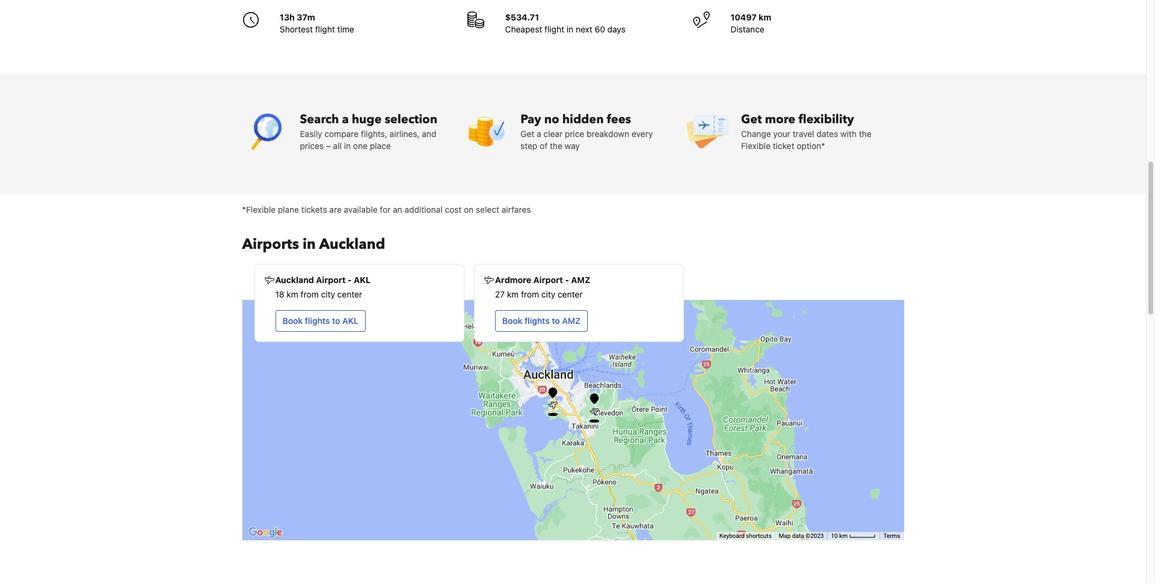 Task type: vqa. For each thing, say whether or not it's contained in the screenshot.
top car?
no



Task type: describe. For each thing, give the bounding box(es) containing it.
get more flexibility change your travel dates with the flexible ticket option*
[[741, 111, 872, 151]]

to for akl
[[332, 316, 340, 326]]

cost
[[445, 205, 462, 215]]

price
[[565, 129, 585, 139]]

are
[[329, 205, 342, 215]]

airports in auckland
[[242, 235, 385, 255]]

flights for akl
[[305, 316, 330, 326]]

select
[[476, 205, 500, 215]]

terms link
[[884, 533, 901, 540]]

step
[[521, 141, 538, 151]]

- for ardmore airport
[[565, 275, 569, 285]]

airlines,
[[390, 129, 420, 139]]

flexible
[[741, 141, 771, 151]]

map
[[779, 533, 791, 540]]

get inside get more flexibility change your travel dates with the flexible ticket option*
[[741, 111, 762, 128]]

auckland airport - akl 18 km from city center
[[275, 275, 371, 300]]

amz for book flights to amz
[[562, 316, 581, 326]]

prices
[[300, 141, 324, 151]]

book for book flights to akl
[[283, 316, 303, 326]]

and
[[422, 129, 437, 139]]

km inside ardmore airport - amz 27 km from city center
[[507, 290, 519, 300]]

©2023
[[806, 533, 824, 540]]

map data ©2023
[[779, 533, 824, 540]]

from for auckland
[[301, 290, 319, 300]]

city for ardmore
[[542, 290, 556, 300]]

map region
[[242, 300, 904, 541]]

of
[[540, 141, 548, 151]]

keyboard
[[720, 533, 745, 540]]

center for amz
[[558, 290, 583, 300]]

in inside search a huge selection easily compare flights, airlines, and prices – all in one place
[[344, 141, 351, 151]]

change
[[741, 129, 771, 139]]

tickets
[[301, 205, 327, 215]]

data
[[793, 533, 804, 540]]

book flights to amz
[[502, 316, 581, 326]]

km inside 10497 km distance
[[759, 12, 772, 22]]

pay no hidden fees get a clear price breakdown every step of the way
[[521, 111, 653, 151]]

search
[[300, 111, 339, 128]]

flights for amz
[[525, 316, 550, 326]]

book flights to amz link
[[495, 311, 588, 332]]

fees
[[607, 111, 631, 128]]

book flights to akl
[[283, 316, 359, 326]]

keyboard shortcuts
[[720, 533, 772, 540]]

next
[[576, 24, 593, 34]]

for
[[380, 205, 391, 215]]

akl for auckland airport - akl 18 km from city center
[[354, 275, 371, 285]]

auckland inside auckland airport - akl 18 km from city center
[[275, 275, 314, 285]]

compare
[[325, 129, 359, 139]]

with
[[841, 129, 857, 139]]

city for auckland
[[321, 290, 335, 300]]

on
[[464, 205, 474, 215]]

more
[[765, 111, 796, 128]]

flight inside the $534.71 cheapest flight in next 60 days
[[545, 24, 565, 34]]

terms
[[884, 533, 901, 540]]

0 vertical spatial auckland
[[319, 235, 385, 255]]

km inside button
[[840, 533, 848, 540]]

a inside pay no hidden fees get a clear price breakdown every step of the way
[[537, 129, 541, 139]]

dates
[[817, 129, 839, 139]]

plane
[[278, 205, 299, 215]]

flight inside 13h 37m shortest flight time
[[315, 24, 335, 34]]

book for book flights to amz
[[502, 316, 523, 326]]

amz for ardmore airport - amz 27 km from city center
[[571, 275, 591, 285]]

10497 km distance
[[731, 12, 772, 34]]

pay
[[521, 111, 541, 128]]

10
[[831, 533, 838, 540]]

clear
[[544, 129, 563, 139]]

no
[[544, 111, 560, 128]]

akl for book flights to akl
[[342, 316, 359, 326]]



Task type: locate. For each thing, give the bounding box(es) containing it.
10 km
[[831, 533, 849, 540]]

1 book from the left
[[283, 316, 303, 326]]

2 from from the left
[[521, 290, 539, 300]]

the down clear
[[550, 141, 563, 151]]

from down ardmore
[[521, 290, 539, 300]]

the
[[859, 129, 872, 139], [550, 141, 563, 151]]

1 to from the left
[[332, 316, 340, 326]]

1 horizontal spatial flight
[[545, 24, 565, 34]]

airport inside auckland airport - akl 18 km from city center
[[316, 275, 346, 285]]

km right 27
[[507, 290, 519, 300]]

auckland down available
[[319, 235, 385, 255]]

get inside pay no hidden fees get a clear price breakdown every step of the way
[[521, 129, 535, 139]]

get up step
[[521, 129, 535, 139]]

way
[[565, 141, 580, 151]]

airport down airports in auckland
[[316, 275, 346, 285]]

1 vertical spatial amz
[[562, 316, 581, 326]]

km up distance
[[759, 12, 772, 22]]

airport inside ardmore airport - amz 27 km from city center
[[534, 275, 563, 285]]

flights
[[305, 316, 330, 326], [525, 316, 550, 326]]

search a huge selection easily compare flights, airlines, and prices – all in one place
[[300, 111, 438, 151]]

airport right ardmore
[[534, 275, 563, 285]]

2 flight from the left
[[545, 24, 565, 34]]

city up book flights to akl
[[321, 290, 335, 300]]

an
[[393, 205, 402, 215]]

0 horizontal spatial get
[[521, 129, 535, 139]]

book
[[283, 316, 303, 326], [502, 316, 523, 326]]

all
[[333, 141, 342, 151]]

10497
[[731, 12, 757, 22]]

1 flights from the left
[[305, 316, 330, 326]]

your
[[774, 129, 791, 139]]

ardmore airport - amz 27 km from city center
[[495, 275, 591, 300]]

0 horizontal spatial auckland
[[275, 275, 314, 285]]

0 horizontal spatial in
[[303, 235, 316, 255]]

book flights to akl link
[[275, 311, 366, 332]]

hidden
[[563, 111, 604, 128]]

center inside ardmore airport - amz 27 km from city center
[[558, 290, 583, 300]]

to for amz
[[552, 316, 560, 326]]

1 vertical spatial a
[[537, 129, 541, 139]]

city inside auckland airport - akl 18 km from city center
[[321, 290, 335, 300]]

13h 37m shortest flight time
[[280, 12, 354, 34]]

- up book flights to akl
[[348, 275, 352, 285]]

cheapest
[[505, 24, 542, 34]]

get up change on the right
[[741, 111, 762, 128]]

the inside pay no hidden fees get a clear price breakdown every step of the way
[[550, 141, 563, 151]]

flights,
[[361, 129, 388, 139]]

2 center from the left
[[558, 290, 583, 300]]

$534.71
[[505, 12, 539, 22]]

a up "of"
[[537, 129, 541, 139]]

one
[[353, 141, 368, 151]]

ardmore
[[495, 275, 532, 285]]

km right "10"
[[840, 533, 848, 540]]

1 - from the left
[[348, 275, 352, 285]]

1 vertical spatial get
[[521, 129, 535, 139]]

1 horizontal spatial center
[[558, 290, 583, 300]]

airport for ardmore airport
[[534, 275, 563, 285]]

from for ardmore
[[521, 290, 539, 300]]

2 flights from the left
[[525, 316, 550, 326]]

a inside search a huge selection easily compare flights, airlines, and prices – all in one place
[[342, 111, 349, 128]]

travel
[[793, 129, 815, 139]]

breakdown
[[587, 129, 630, 139]]

distance
[[731, 24, 765, 34]]

0 horizontal spatial a
[[342, 111, 349, 128]]

available
[[344, 205, 378, 215]]

1 horizontal spatial airport
[[534, 275, 563, 285]]

center
[[337, 290, 362, 300], [558, 290, 583, 300]]

city up book flights to amz
[[542, 290, 556, 300]]

shortcuts
[[746, 533, 772, 540]]

0 vertical spatial amz
[[571, 275, 591, 285]]

book down 27
[[502, 316, 523, 326]]

from
[[301, 290, 319, 300], [521, 290, 539, 300]]

0 horizontal spatial -
[[348, 275, 352, 285]]

time
[[337, 24, 354, 34]]

huge
[[352, 111, 382, 128]]

- inside ardmore airport - amz 27 km from city center
[[565, 275, 569, 285]]

center inside auckland airport - akl 18 km from city center
[[337, 290, 362, 300]]

2 book from the left
[[502, 316, 523, 326]]

1 horizontal spatial get
[[741, 111, 762, 128]]

center up book flights to akl
[[337, 290, 362, 300]]

1 airport from the left
[[316, 275, 346, 285]]

0 horizontal spatial city
[[321, 290, 335, 300]]

1 city from the left
[[321, 290, 335, 300]]

every
[[632, 129, 653, 139]]

18
[[275, 290, 284, 300]]

- for auckland airport
[[348, 275, 352, 285]]

1 flight from the left
[[315, 24, 335, 34]]

flights down auckland airport - akl 18 km from city center
[[305, 316, 330, 326]]

in left next
[[567, 24, 574, 34]]

1 vertical spatial auckland
[[275, 275, 314, 285]]

0 horizontal spatial the
[[550, 141, 563, 151]]

flights down ardmore airport - amz 27 km from city center
[[525, 316, 550, 326]]

0 horizontal spatial flight
[[315, 24, 335, 34]]

to down auckland airport - akl 18 km from city center
[[332, 316, 340, 326]]

1 horizontal spatial the
[[859, 129, 872, 139]]

1 horizontal spatial city
[[542, 290, 556, 300]]

in inside the $534.71 cheapest flight in next 60 days
[[567, 24, 574, 34]]

flight
[[315, 24, 335, 34], [545, 24, 565, 34]]

km inside auckland airport - akl 18 km from city center
[[287, 290, 298, 300]]

60
[[595, 24, 605, 34]]

additional
[[405, 205, 443, 215]]

2 airport from the left
[[534, 275, 563, 285]]

a up compare
[[342, 111, 349, 128]]

to
[[332, 316, 340, 326], [552, 316, 560, 326]]

27
[[495, 290, 505, 300]]

auckland up 18
[[275, 275, 314, 285]]

- up book flights to amz
[[565, 275, 569, 285]]

from up book flights to akl
[[301, 290, 319, 300]]

auckland
[[319, 235, 385, 255], [275, 275, 314, 285]]

1 horizontal spatial book
[[502, 316, 523, 326]]

amz inside ardmore airport - amz 27 km from city center
[[571, 275, 591, 285]]

1 horizontal spatial from
[[521, 290, 539, 300]]

easily
[[300, 129, 322, 139]]

keyboard shortcuts button
[[720, 533, 772, 541]]

37m
[[297, 12, 315, 22]]

10 km button
[[828, 533, 880, 541]]

0 vertical spatial get
[[741, 111, 762, 128]]

1 vertical spatial in
[[344, 141, 351, 151]]

center for akl
[[337, 290, 362, 300]]

the inside get more flexibility change your travel dates with the flexible ticket option*
[[859, 129, 872, 139]]

a
[[342, 111, 349, 128], [537, 129, 541, 139]]

flight left next
[[545, 24, 565, 34]]

1 horizontal spatial auckland
[[319, 235, 385, 255]]

amz up book flights to amz
[[571, 275, 591, 285]]

1 horizontal spatial flights
[[525, 316, 550, 326]]

get
[[741, 111, 762, 128], [521, 129, 535, 139]]

akl up book flights to akl
[[354, 275, 371, 285]]

0 horizontal spatial from
[[301, 290, 319, 300]]

in down the tickets
[[303, 235, 316, 255]]

airports
[[242, 235, 299, 255]]

-
[[348, 275, 352, 285], [565, 275, 569, 285]]

13h
[[280, 12, 295, 22]]

google image
[[245, 525, 285, 541]]

1 horizontal spatial -
[[565, 275, 569, 285]]

book down 18
[[283, 316, 303, 326]]

0 horizontal spatial book
[[283, 316, 303, 326]]

2 city from the left
[[542, 290, 556, 300]]

city
[[321, 290, 335, 300], [542, 290, 556, 300]]

*flexible plane tickets are available for an additional cost on select airfares
[[242, 205, 531, 215]]

days
[[608, 24, 626, 34]]

from inside ardmore airport - amz 27 km from city center
[[521, 290, 539, 300]]

akl down auckland airport - akl 18 km from city center
[[342, 316, 359, 326]]

1 center from the left
[[337, 290, 362, 300]]

akl inside auckland airport - akl 18 km from city center
[[354, 275, 371, 285]]

airport
[[316, 275, 346, 285], [534, 275, 563, 285]]

akl
[[354, 275, 371, 285], [342, 316, 359, 326]]

0 vertical spatial in
[[567, 24, 574, 34]]

amz down ardmore airport - amz 27 km from city center
[[562, 316, 581, 326]]

2 to from the left
[[552, 316, 560, 326]]

center up book flights to amz
[[558, 290, 583, 300]]

flexibility
[[799, 111, 854, 128]]

–
[[326, 141, 331, 151]]

option*
[[797, 141, 826, 151]]

0 horizontal spatial flights
[[305, 316, 330, 326]]

airport for auckland airport
[[316, 275, 346, 285]]

km
[[759, 12, 772, 22], [287, 290, 298, 300], [507, 290, 519, 300], [840, 533, 848, 540]]

akl inside the "book flights to akl" link
[[342, 316, 359, 326]]

1 vertical spatial akl
[[342, 316, 359, 326]]

in
[[567, 24, 574, 34], [344, 141, 351, 151], [303, 235, 316, 255]]

1 from from the left
[[301, 290, 319, 300]]

amz
[[571, 275, 591, 285], [562, 316, 581, 326]]

flight left time
[[315, 24, 335, 34]]

place
[[370, 141, 391, 151]]

0 horizontal spatial airport
[[316, 275, 346, 285]]

0 vertical spatial a
[[342, 111, 349, 128]]

0 vertical spatial akl
[[354, 275, 371, 285]]

*flexible
[[242, 205, 276, 215]]

in right all
[[344, 141, 351, 151]]

- inside auckland airport - akl 18 km from city center
[[348, 275, 352, 285]]

2 - from the left
[[565, 275, 569, 285]]

selection
[[385, 111, 438, 128]]

2 horizontal spatial in
[[567, 24, 574, 34]]

to down ardmore airport - amz 27 km from city center
[[552, 316, 560, 326]]

shortest
[[280, 24, 313, 34]]

1 horizontal spatial in
[[344, 141, 351, 151]]

1 horizontal spatial to
[[552, 316, 560, 326]]

1 vertical spatial the
[[550, 141, 563, 151]]

$534.71 cheapest flight in next 60 days
[[505, 12, 626, 34]]

1 horizontal spatial a
[[537, 129, 541, 139]]

city inside ardmore airport - amz 27 km from city center
[[542, 290, 556, 300]]

2 vertical spatial in
[[303, 235, 316, 255]]

airfares
[[502, 205, 531, 215]]

0 vertical spatial the
[[859, 129, 872, 139]]

0 horizontal spatial center
[[337, 290, 362, 300]]

ticket
[[773, 141, 795, 151]]

from inside auckland airport - akl 18 km from city center
[[301, 290, 319, 300]]

km right 18
[[287, 290, 298, 300]]

the right with
[[859, 129, 872, 139]]

0 horizontal spatial to
[[332, 316, 340, 326]]



